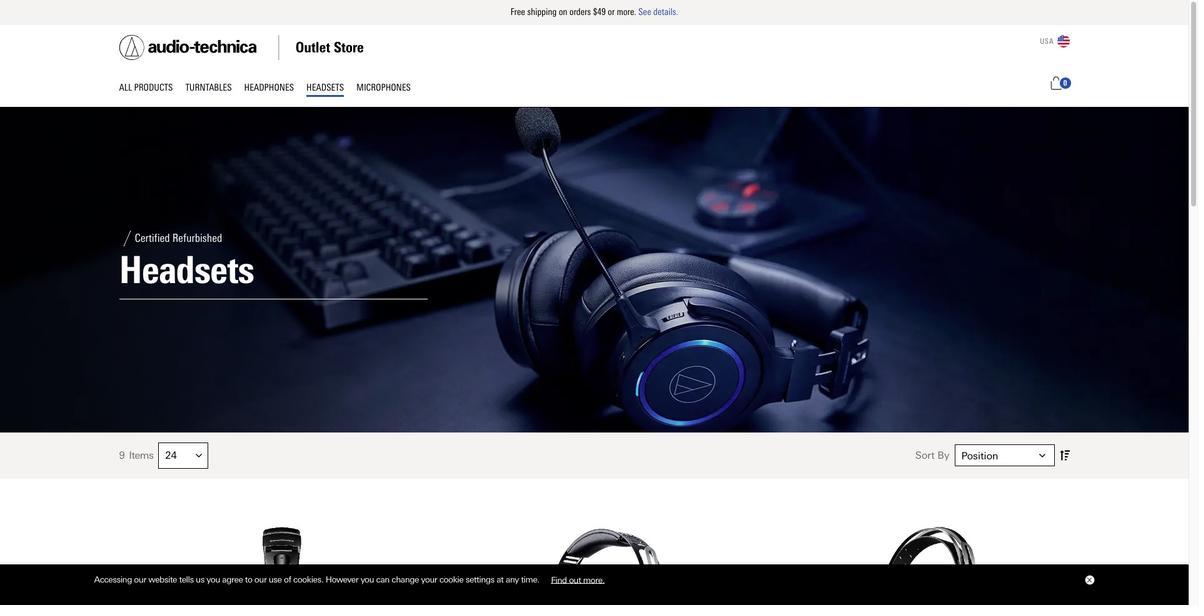Task type: locate. For each thing, give the bounding box(es) containing it.
of
[[284, 575, 291, 585]]

0 vertical spatial more.
[[617, 6, 637, 18]]

cookies.
[[293, 575, 324, 585]]

headphones
[[244, 82, 294, 93]]

our left website
[[134, 575, 146, 585]]

accessing
[[94, 575, 132, 585]]

however
[[326, 575, 359, 585]]

sort
[[916, 450, 935, 462]]

out
[[569, 575, 581, 585]]

agree
[[222, 575, 243, 585]]

ath-m50xsts-cr streamset™ image
[[154, 508, 402, 605]]

1 horizontal spatial you
[[361, 575, 374, 585]]

1 vertical spatial headsets
[[119, 248, 254, 293]]

all
[[119, 82, 132, 93]]

0
[[1064, 79, 1067, 87]]

see details. link
[[639, 6, 678, 18]]

free shipping on orders $49 or more. see details.
[[511, 6, 678, 18]]

headsets
[[307, 82, 344, 93], [119, 248, 254, 293]]

2 carrat down image from the left
[[1039, 453, 1046, 459]]

1 you from the left
[[207, 575, 220, 585]]

our right to
[[254, 575, 267, 585]]

more.
[[617, 6, 637, 18], [583, 575, 605, 585]]

2 you from the left
[[361, 575, 374, 585]]

set descending direction image
[[1060, 448, 1070, 464]]

0 horizontal spatial our
[[134, 575, 146, 585]]

tells
[[179, 575, 194, 585]]

you left can
[[361, 575, 374, 585]]

1 horizontal spatial carrat down image
[[1039, 453, 1046, 459]]

more. right the out
[[583, 575, 605, 585]]

headphones link
[[244, 80, 307, 97]]

9 items
[[119, 450, 153, 462]]

carrat down image left set descending direction image
[[1039, 453, 1046, 459]]

0 horizontal spatial carrat down image
[[196, 453, 202, 459]]

1 carrat down image from the left
[[196, 453, 202, 459]]

0 vertical spatial headsets
[[307, 82, 344, 93]]

divider line image
[[119, 231, 135, 246]]

you right the us
[[207, 575, 220, 585]]

store logo image
[[119, 35, 363, 60]]

headsets right headphones
[[307, 82, 344, 93]]

microphones link
[[357, 80, 411, 97]]

see
[[639, 6, 651, 18]]

more. right or
[[617, 6, 637, 18]]

any
[[506, 575, 519, 585]]

your
[[421, 575, 437, 585]]

1 horizontal spatial headsets
[[307, 82, 344, 93]]

certified
[[135, 232, 170, 245]]

microphones
[[357, 82, 411, 93]]

1 vertical spatial more.
[[583, 575, 605, 585]]

all products
[[119, 82, 173, 93]]

refurbished
[[172, 232, 222, 245]]

0 horizontal spatial you
[[207, 575, 220, 585]]

you
[[207, 575, 220, 585], [361, 575, 374, 585]]

en_us image
[[1057, 35, 1070, 48]]

orders
[[570, 6, 591, 18]]

headsets down certified refurbished
[[119, 248, 254, 293]]

carrat down image
[[196, 453, 202, 459], [1039, 453, 1046, 459]]

on
[[559, 6, 568, 18]]

carrat down image right the items
[[196, 453, 202, 459]]

accessing our website tells us you agree to our use of cookies. however you can change your cookie settings at any time.
[[94, 575, 542, 585]]

1 horizontal spatial our
[[254, 575, 267, 585]]

our
[[134, 575, 146, 585], [254, 575, 267, 585]]

turntables
[[185, 82, 232, 93]]

1 horizontal spatial more.
[[617, 6, 637, 18]]



Task type: describe. For each thing, give the bounding box(es) containing it.
usa
[[1040, 37, 1054, 46]]

0 horizontal spatial headsets
[[119, 248, 254, 293]]

by
[[938, 450, 950, 462]]

can
[[376, 575, 390, 585]]

cross image
[[1087, 578, 1092, 583]]

at
[[497, 575, 504, 585]]

or
[[608, 6, 615, 18]]

all products link
[[119, 80, 185, 97]]

find out more. link
[[542, 570, 614, 590]]

to
[[245, 575, 252, 585]]

time.
[[521, 575, 540, 585]]

turntables link
[[185, 80, 244, 97]]

1 our from the left
[[134, 575, 146, 585]]

shipping
[[527, 6, 557, 18]]

free
[[511, 6, 525, 18]]

basket image
[[1049, 76, 1064, 90]]

9
[[119, 450, 125, 462]]

details.
[[654, 6, 678, 18]]

$49
[[593, 6, 606, 18]]

ath-gdl3 gaming headset in white color with boom microphone image
[[787, 508, 1036, 605]]

change
[[392, 575, 419, 585]]

0 horizontal spatial more.
[[583, 575, 605, 585]]

headsets image
[[0, 108, 1189, 433]]

certified refurbished
[[135, 232, 222, 245]]

cookie
[[440, 575, 464, 585]]

us
[[196, 575, 204, 585]]

find out more.
[[551, 575, 605, 585]]

find
[[551, 575, 567, 585]]

website
[[148, 575, 177, 585]]

items
[[129, 450, 153, 462]]

ath g1 cr image
[[470, 508, 719, 605]]

2 our from the left
[[254, 575, 267, 585]]

products
[[134, 82, 173, 93]]

headsets link
[[307, 80, 357, 97]]

use
[[269, 575, 282, 585]]

settings
[[466, 575, 495, 585]]

sort by
[[916, 450, 950, 462]]



Task type: vqa. For each thing, say whether or not it's contained in the screenshot.
the rightmost our
yes



